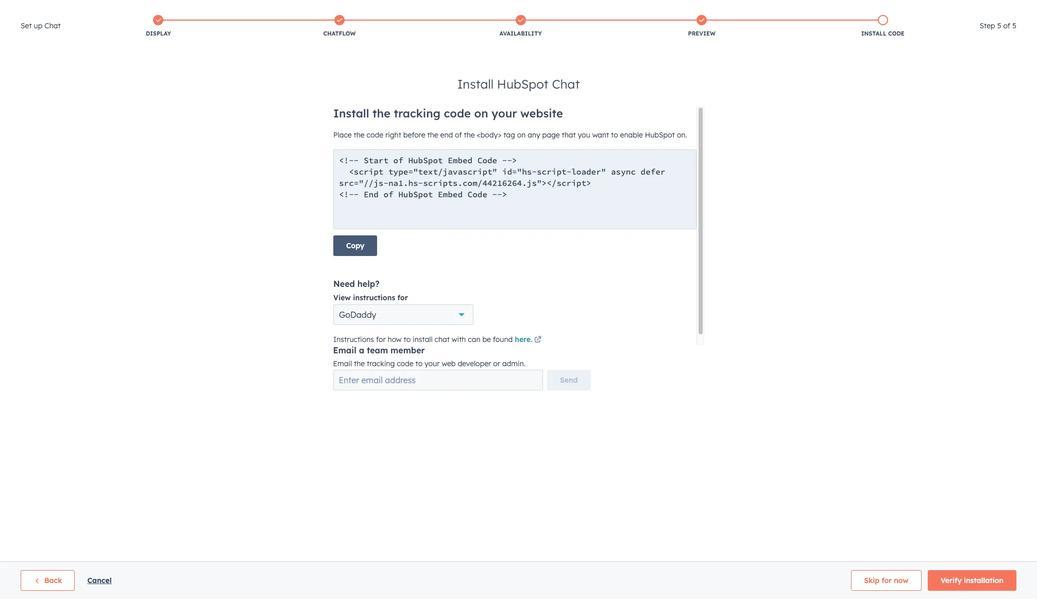 Task type: vqa. For each thing, say whether or not it's contained in the screenshot.
'up'
yes



Task type: locate. For each thing, give the bounding box(es) containing it.
list
[[68, 13, 974, 40]]

set up chat heading
[[21, 20, 61, 32]]

back
[[44, 576, 62, 585]]

0 vertical spatial install
[[861, 30, 887, 37]]

5
[[997, 21, 1001, 30], [1012, 21, 1017, 30]]

to
[[416, 359, 423, 368]]

code inside 'email a team member email the tracking code to your web developer or admin.'
[[397, 359, 414, 368]]

1 horizontal spatial install
[[861, 30, 887, 37]]

verify installation button
[[928, 570, 1017, 591]]

email
[[333, 345, 356, 356], [333, 359, 352, 368]]

step
[[980, 21, 995, 30]]

install for install code
[[861, 30, 887, 37]]

search image
[[1016, 27, 1023, 34]]

0 horizontal spatial chat
[[44, 21, 61, 30]]

3 menu item from the left
[[836, 0, 859, 16]]

1 email from the top
[[333, 345, 356, 356]]

0 vertical spatial chat
[[44, 21, 61, 30]]

install down settings icon
[[861, 30, 887, 37]]

verify installation
[[941, 576, 1004, 585]]

menu item
[[775, 0, 816, 16], [816, 0, 836, 16], [836, 0, 859, 16], [859, 0, 879, 16]]

menu
[[775, 0, 1025, 16]]

2 menu item from the left
[[816, 0, 836, 16]]

code
[[888, 30, 905, 37], [397, 359, 414, 368]]

availability
[[500, 30, 542, 37]]

2 email from the top
[[333, 359, 352, 368]]

0 vertical spatial email
[[333, 345, 356, 356]]

for
[[882, 576, 892, 585]]

chat right up
[[44, 21, 61, 30]]

code down the member
[[397, 359, 414, 368]]

install inside list item
[[861, 30, 887, 37]]

1 vertical spatial install
[[457, 76, 494, 92]]

install
[[861, 30, 887, 37], [457, 76, 494, 92]]

0 horizontal spatial code
[[397, 359, 414, 368]]

1 vertical spatial email
[[333, 359, 352, 368]]

member
[[391, 345, 425, 356]]

email left a
[[333, 345, 356, 356]]

developer
[[458, 359, 491, 368]]

the
[[354, 359, 365, 368]]

0 horizontal spatial install
[[457, 76, 494, 92]]

email left the the
[[333, 359, 352, 368]]

1 vertical spatial code
[[397, 359, 414, 368]]

step 5 of 5
[[980, 21, 1017, 30]]

tracking
[[367, 359, 395, 368]]

back button
[[21, 570, 75, 591]]

send button
[[547, 370, 591, 391]]

0 horizontal spatial 5
[[997, 21, 1001, 30]]

team
[[367, 345, 388, 356]]

1 horizontal spatial 5
[[1012, 21, 1017, 30]]

of
[[1003, 21, 1010, 30]]

4 menu item from the left
[[859, 0, 879, 16]]

1 horizontal spatial chat
[[552, 76, 580, 92]]

chat right hubspot
[[552, 76, 580, 92]]

code down settings icon
[[888, 30, 905, 37]]

1 horizontal spatial code
[[888, 30, 905, 37]]

admin.
[[502, 359, 525, 368]]

list containing display
[[68, 13, 974, 40]]

install left hubspot
[[457, 76, 494, 92]]

1 vertical spatial chat
[[552, 76, 580, 92]]

0 vertical spatial code
[[888, 30, 905, 37]]

5 left "of"
[[997, 21, 1001, 30]]

verify
[[941, 576, 962, 585]]

skip for now
[[864, 576, 909, 585]]

chat inside heading
[[44, 21, 61, 30]]

web
[[442, 359, 456, 368]]

5 right "of"
[[1012, 21, 1017, 30]]

chat
[[44, 21, 61, 30], [552, 76, 580, 92]]



Task type: describe. For each thing, give the bounding box(es) containing it.
or
[[493, 359, 500, 368]]

settings link
[[880, 3, 893, 14]]

email a team member email the tracking code to your web developer or admin.
[[333, 345, 525, 368]]

skip for now button
[[851, 570, 922, 591]]

install hubspot chat
[[457, 76, 580, 92]]

preview
[[688, 30, 716, 37]]

chat for set up chat
[[44, 21, 61, 30]]

chatflow completed list item
[[249, 13, 430, 40]]

Enter email address text field
[[333, 370, 543, 391]]

code inside list item
[[888, 30, 905, 37]]

installation
[[964, 576, 1004, 585]]

2 5 from the left
[[1012, 21, 1017, 30]]

hubspot
[[497, 76, 549, 92]]

search button
[[1010, 22, 1028, 39]]

install code list item
[[792, 13, 974, 40]]

1 menu item from the left
[[775, 0, 816, 16]]

chat for install hubspot chat
[[552, 76, 580, 92]]

cancel button
[[87, 574, 112, 587]]

cancel
[[87, 576, 112, 585]]

install code
[[861, 30, 905, 37]]

settings image
[[882, 4, 891, 14]]

preview completed list item
[[611, 13, 792, 40]]

Search HubSpot search field
[[892, 22, 1019, 39]]

availability completed list item
[[430, 13, 611, 40]]

set
[[21, 21, 32, 30]]

1 5 from the left
[[997, 21, 1001, 30]]

install for install hubspot chat
[[457, 76, 494, 92]]

display
[[146, 30, 171, 37]]

skip
[[864, 576, 880, 585]]

up
[[34, 21, 42, 30]]

display completed list item
[[68, 13, 249, 40]]

a
[[359, 345, 364, 356]]

now
[[894, 576, 909, 585]]

your
[[425, 359, 440, 368]]

chatflow
[[323, 30, 356, 37]]

send
[[560, 376, 578, 385]]

set up chat
[[21, 21, 61, 30]]



